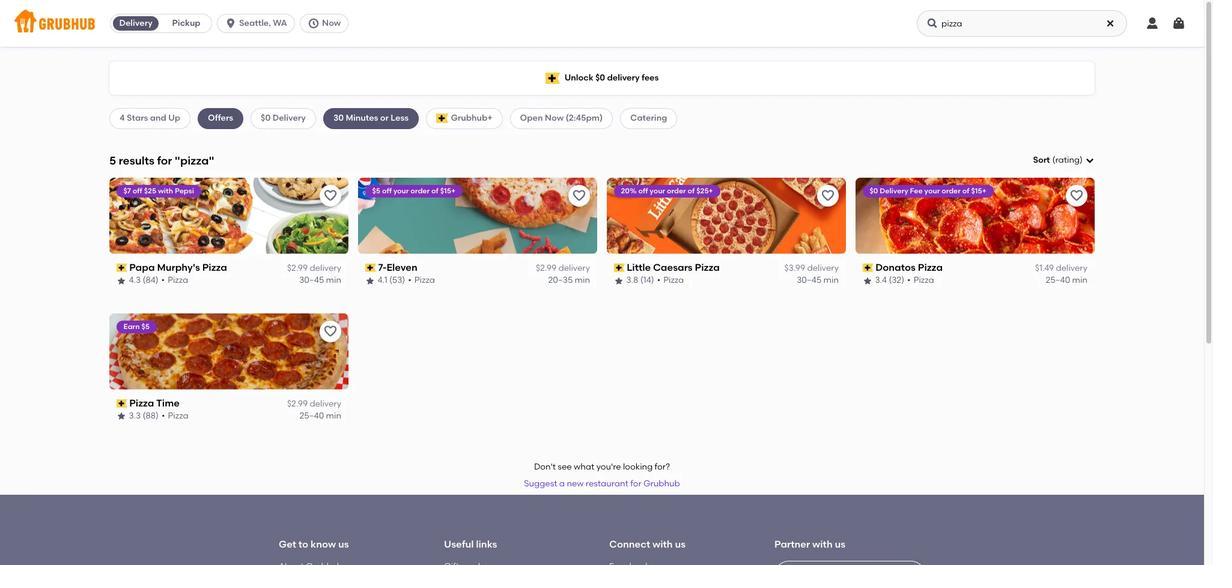 Task type: describe. For each thing, give the bounding box(es) containing it.
(84)
[[143, 275, 159, 286]]

get to know us
[[279, 539, 349, 551]]

svg image inside seattle, wa button
[[225, 17, 237, 29]]

$3.99
[[785, 263, 805, 273]]

0 vertical spatial $5
[[373, 187, 381, 195]]

$1.49 delivery
[[1035, 263, 1088, 273]]

$7
[[124, 187, 131, 195]]

donatos pizza logo image
[[856, 178, 1095, 254]]

suggest
[[524, 479, 557, 489]]

7-eleven
[[378, 262, 418, 273]]

new
[[567, 479, 584, 489]]

save this restaurant image for papa murphy's pizza
[[323, 189, 338, 203]]

subscription pass image for pizza time
[[117, 400, 127, 408]]

pizza time logo image
[[109, 314, 349, 390]]

30–45 for little caesars pizza
[[797, 275, 822, 286]]

little
[[627, 262, 651, 273]]

now inside 5 results for "pizza" main content
[[545, 113, 564, 123]]

3 of from the left
[[963, 187, 970, 195]]

grubhub
[[644, 479, 680, 489]]

open now (2:45pm)
[[520, 113, 603, 123]]

star icon image for pizza time
[[117, 412, 126, 422]]

delivery inside button
[[119, 18, 153, 28]]

30–45 for papa murphy's pizza
[[299, 275, 324, 286]]

$2.99 delivery for 7-eleven
[[536, 263, 590, 273]]

min for pizza time
[[326, 411, 341, 421]]

3.8 (14)
[[627, 275, 655, 286]]

$3.99 delivery
[[785, 263, 839, 273]]

save this restaurant button for papa murphy's pizza
[[320, 185, 341, 207]]

"pizza"
[[175, 154, 214, 167]]

don't
[[534, 462, 556, 472]]

pizza down time
[[168, 411, 189, 421]]

4 stars and up
[[120, 113, 180, 123]]

30 minutes or less
[[334, 113, 409, 123]]

papa murphy's pizza logo image
[[109, 178, 349, 254]]

$2.99 delivery for papa murphy's pizza
[[287, 263, 341, 273]]

fee
[[911, 187, 923, 195]]

3.3 (88)
[[129, 411, 159, 421]]

$2.99 for papa murphy's pizza
[[287, 263, 308, 273]]

pizza up the 3.3 (88)
[[130, 398, 154, 409]]

star icon image for little caesars pizza
[[614, 276, 624, 286]]

earn
[[124, 323, 140, 331]]

$2.99 for 7-eleven
[[536, 263, 557, 273]]

useful
[[444, 539, 474, 551]]

• for murphy's
[[162, 275, 165, 286]]

$2.99 for pizza time
[[287, 399, 308, 409]]

you're
[[597, 462, 621, 472]]

donatos pizza
[[876, 262, 943, 273]]

to
[[299, 539, 308, 551]]

grubhub+
[[451, 113, 493, 123]]

delivery for donatos pizza
[[1056, 263, 1088, 273]]

pickup
[[172, 18, 200, 28]]

svg image
[[308, 17, 320, 29]]

• pizza for time
[[162, 411, 189, 421]]

murphy's
[[157, 262, 200, 273]]

3.4
[[876, 275, 887, 286]]

offers
[[208, 113, 233, 123]]

suggest a new restaurant for grubhub
[[524, 479, 680, 489]]

delivery for 7-eleven
[[559, 263, 590, 273]]

$25
[[144, 187, 157, 195]]

1 vertical spatial $5
[[142, 323, 150, 331]]

4.1
[[378, 275, 388, 286]]

4.3
[[129, 275, 141, 286]]

us for connect with us
[[675, 539, 686, 551]]

papa
[[130, 262, 155, 273]]

see
[[558, 462, 572, 472]]

results
[[119, 154, 154, 167]]

30–45 min for little caesars pizza
[[797, 275, 839, 286]]

(88)
[[143, 411, 159, 421]]

• pizza for eleven
[[409, 275, 435, 286]]

0 horizontal spatial with
[[158, 187, 173, 195]]

25–40 for pizza time
[[300, 411, 324, 421]]

pizza time
[[130, 398, 180, 409]]

3 order from the left
[[942, 187, 961, 195]]

of for eleven
[[432, 187, 439, 195]]

connect with us
[[609, 539, 686, 551]]

delivery button
[[111, 14, 161, 33]]

unlock
[[565, 73, 594, 83]]

1 horizontal spatial $0
[[596, 73, 605, 83]]

order for caesars
[[667, 187, 686, 195]]

stars
[[127, 113, 148, 123]]

now inside button
[[322, 18, 341, 28]]

$5 off your order of $15+
[[373, 187, 456, 195]]

a
[[559, 479, 565, 489]]

• for caesars
[[658, 275, 661, 286]]

partner
[[775, 539, 810, 551]]

5 results for "pizza"
[[109, 154, 214, 167]]

get
[[279, 539, 296, 551]]

$7 off $25 with pepsi
[[124, 187, 194, 195]]

save this restaurant image for 7-eleven
[[572, 189, 587, 203]]

catering
[[631, 113, 667, 123]]

pizza right donatos
[[918, 262, 943, 273]]

open
[[520, 113, 543, 123]]

delivery for papa murphy's pizza
[[310, 263, 341, 273]]

4.3 (84)
[[129, 275, 159, 286]]

25–40 for donatos pizza
[[1046, 275, 1071, 286]]

3.8
[[627, 275, 639, 286]]

links
[[476, 539, 497, 551]]

2 $15+ from the left
[[972, 187, 987, 195]]

us for partner with us
[[835, 539, 846, 551]]

with for partner with us
[[813, 539, 833, 551]]

subscription pass image for 7-eleven
[[365, 264, 376, 272]]

caesars
[[654, 262, 693, 273]]

3 your from the left
[[925, 187, 940, 195]]

main navigation navigation
[[0, 0, 1204, 47]]

)
[[1080, 155, 1083, 165]]

don't see what you're looking for?
[[534, 462, 670, 472]]

rating
[[1056, 155, 1080, 165]]

20%
[[621, 187, 637, 195]]

3.3
[[129, 411, 141, 421]]

sort ( rating )
[[1033, 155, 1083, 165]]

• for time
[[162, 411, 165, 421]]

pepsi
[[175, 187, 194, 195]]

$0 delivery
[[261, 113, 306, 123]]

of for caesars
[[688, 187, 695, 195]]

for?
[[655, 462, 670, 472]]

pizza down eleven
[[415, 275, 435, 286]]

$25+
[[697, 187, 714, 195]]



Task type: locate. For each thing, give the bounding box(es) containing it.
4.1 (53)
[[378, 275, 406, 286]]

pizza right murphy's
[[203, 262, 227, 273]]

2 horizontal spatial save this restaurant image
[[1070, 189, 1084, 203]]

for right results
[[157, 154, 172, 167]]

delivery for little caesars pizza
[[807, 263, 839, 273]]

4
[[120, 113, 125, 123]]

1 horizontal spatial grubhub plus flag logo image
[[545, 72, 560, 84]]

us right know
[[338, 539, 349, 551]]

subscription pass image left donatos
[[863, 264, 874, 272]]

grubhub plus flag logo image left unlock
[[545, 72, 560, 84]]

• right (53)
[[409, 275, 412, 286]]

1 vertical spatial for
[[631, 479, 642, 489]]

(14)
[[641, 275, 655, 286]]

with
[[158, 187, 173, 195], [653, 539, 673, 551], [813, 539, 833, 551]]

2 30–45 min from the left
[[797, 275, 839, 286]]

$0 right offers at the top left
[[261, 113, 271, 123]]

star icon image for papa murphy's pizza
[[117, 276, 126, 286]]

little caesars pizza logo image
[[607, 178, 846, 254]]

3 subscription pass image from the left
[[863, 264, 874, 272]]

with right "partner" at the bottom right of the page
[[813, 539, 833, 551]]

none field inside 5 results for "pizza" main content
[[1033, 154, 1095, 167]]

2 horizontal spatial with
[[813, 539, 833, 551]]

us right connect
[[675, 539, 686, 551]]

with right $25
[[158, 187, 173, 195]]

pizza down little caesars pizza on the top
[[664, 275, 684, 286]]

5
[[109, 154, 116, 167]]

1 your from the left
[[394, 187, 409, 195]]

1 horizontal spatial 30–45 min
[[797, 275, 839, 286]]

30–45 min for papa murphy's pizza
[[299, 275, 341, 286]]

1 horizontal spatial 25–40 min
[[1046, 275, 1088, 286]]

1 horizontal spatial off
[[382, 187, 392, 195]]

• pizza down eleven
[[409, 275, 435, 286]]

delivery for $0 delivery fee your order of $15+
[[880, 187, 909, 195]]

0 horizontal spatial 25–40
[[300, 411, 324, 421]]

subscription pass image left 7-
[[365, 264, 376, 272]]

25–40 min for donatos pizza
[[1046, 275, 1088, 286]]

seattle, wa button
[[217, 14, 300, 33]]

2 us from the left
[[675, 539, 686, 551]]

subscription pass image
[[365, 264, 376, 272], [614, 264, 625, 272], [863, 264, 874, 272]]

1 vertical spatial 25–40
[[300, 411, 324, 421]]

1 horizontal spatial now
[[545, 113, 564, 123]]

0 horizontal spatial us
[[338, 539, 349, 551]]

star icon image left 4.1
[[365, 276, 375, 286]]

star icon image for 7-eleven
[[365, 276, 375, 286]]

1 horizontal spatial 30–45
[[797, 275, 822, 286]]

0 horizontal spatial of
[[432, 187, 439, 195]]

20–35 min
[[548, 275, 590, 286]]

0 horizontal spatial 30–45 min
[[299, 275, 341, 286]]

grubhub plus flag logo image left the grubhub+
[[436, 114, 449, 123]]

save this restaurant image for little caesars pizza
[[821, 189, 835, 203]]

1 $15+ from the left
[[441, 187, 456, 195]]

subscription pass image left little at the top right
[[614, 264, 625, 272]]

1 order from the left
[[411, 187, 430, 195]]

min for papa murphy's pizza
[[326, 275, 341, 286]]

• pizza down time
[[162, 411, 189, 421]]

star icon image
[[117, 276, 126, 286], [365, 276, 375, 286], [614, 276, 624, 286], [863, 276, 873, 286], [117, 412, 126, 422]]

order
[[411, 187, 430, 195], [667, 187, 686, 195], [942, 187, 961, 195]]

now button
[[300, 14, 354, 33]]

pizza down papa murphy's pizza in the left of the page
[[168, 275, 189, 286]]

2 horizontal spatial off
[[639, 187, 648, 195]]

save this restaurant button for donatos pizza
[[1066, 185, 1088, 207]]

1 vertical spatial 25–40 min
[[300, 411, 341, 421]]

delivery left pickup at the left top of the page
[[119, 18, 153, 28]]

$2.99 delivery for pizza time
[[287, 399, 341, 409]]

1 of from the left
[[432, 187, 439, 195]]

0 horizontal spatial $0
[[261, 113, 271, 123]]

0 horizontal spatial subscription pass image
[[365, 264, 376, 272]]

0 horizontal spatial save this restaurant image
[[323, 189, 338, 203]]

save this restaurant button for pizza time
[[320, 321, 341, 342]]

7-eleven logo image
[[358, 178, 597, 254]]

0 vertical spatial subscription pass image
[[117, 264, 127, 272]]

min
[[326, 275, 341, 286], [575, 275, 590, 286], [824, 275, 839, 286], [1073, 275, 1088, 286], [326, 411, 341, 421]]

(32)
[[889, 275, 905, 286]]

earn $5
[[124, 323, 150, 331]]

1 horizontal spatial save this restaurant image
[[821, 189, 835, 203]]

min for donatos pizza
[[1073, 275, 1088, 286]]

1 horizontal spatial delivery
[[273, 113, 306, 123]]

1 horizontal spatial for
[[631, 479, 642, 489]]

7-
[[378, 262, 387, 273]]

20% off your order of $25+
[[621, 187, 714, 195]]

off for 7-
[[382, 187, 392, 195]]

order for eleven
[[411, 187, 430, 195]]

2 of from the left
[[688, 187, 695, 195]]

and
[[150, 113, 166, 123]]

subscription pass image left the pizza time
[[117, 400, 127, 408]]

1 horizontal spatial us
[[675, 539, 686, 551]]

25–40 min for pizza time
[[300, 411, 341, 421]]

now right open
[[545, 113, 564, 123]]

• pizza down caesars
[[658, 275, 684, 286]]

2 horizontal spatial us
[[835, 539, 846, 551]]

2 horizontal spatial subscription pass image
[[863, 264, 874, 272]]

grubhub plus flag logo image
[[545, 72, 560, 84], [436, 114, 449, 123]]

restaurant
[[586, 479, 629, 489]]

grubhub plus flag logo image for grubhub+
[[436, 114, 449, 123]]

3.4 (32)
[[876, 275, 905, 286]]

grubhub plus flag logo image for unlock $0 delivery fees
[[545, 72, 560, 84]]

• pizza for caesars
[[658, 275, 684, 286]]

0 horizontal spatial off
[[133, 187, 143, 195]]

2 vertical spatial delivery
[[880, 187, 909, 195]]

2 horizontal spatial order
[[942, 187, 961, 195]]

2 your from the left
[[650, 187, 666, 195]]

papa murphy's pizza
[[130, 262, 227, 273]]

0 vertical spatial delivery
[[119, 18, 153, 28]]

suggest a new restaurant for grubhub button
[[519, 474, 686, 495]]

with right connect
[[653, 539, 673, 551]]

your for caesars
[[650, 187, 666, 195]]

20–35
[[548, 275, 573, 286]]

Search for food, convenience, alcohol... search field
[[917, 10, 1127, 37]]

$2.99 delivery
[[287, 263, 341, 273], [536, 263, 590, 273], [287, 399, 341, 409]]

$0 left fee
[[870, 187, 879, 195]]

save this restaurant image for donatos pizza
[[1070, 189, 1084, 203]]

• right (88)
[[162, 411, 165, 421]]

seattle, wa
[[239, 18, 287, 28]]

$1.49
[[1035, 263, 1054, 273]]

0 horizontal spatial delivery
[[119, 18, 153, 28]]

your for eleven
[[394, 187, 409, 195]]

1 vertical spatial subscription pass image
[[117, 400, 127, 408]]

1 subscription pass image from the left
[[365, 264, 376, 272]]

0 horizontal spatial grubhub plus flag logo image
[[436, 114, 449, 123]]

1 horizontal spatial subscription pass image
[[614, 264, 625, 272]]

save this restaurant button for little caesars pizza
[[817, 185, 839, 207]]

$5
[[373, 187, 381, 195], [142, 323, 150, 331]]

now
[[322, 18, 341, 28], [545, 113, 564, 123]]

connect
[[609, 539, 650, 551]]

1 horizontal spatial of
[[688, 187, 695, 195]]

• for eleven
[[409, 275, 412, 286]]

1 30–45 from the left
[[299, 275, 324, 286]]

subscription pass image
[[117, 264, 127, 272], [117, 400, 127, 408]]

delivery for $0 delivery
[[273, 113, 306, 123]]

delivery left 30
[[273, 113, 306, 123]]

svg image
[[1145, 16, 1160, 31], [1172, 16, 1186, 31], [225, 17, 237, 29], [927, 17, 939, 29], [1106, 19, 1115, 28], [1085, 156, 1095, 165]]

off
[[133, 187, 143, 195], [382, 187, 392, 195], [639, 187, 648, 195]]

seattle,
[[239, 18, 271, 28]]

2 horizontal spatial of
[[963, 187, 970, 195]]

off for papa
[[133, 187, 143, 195]]

0 vertical spatial 25–40
[[1046, 275, 1071, 286]]

0 horizontal spatial $15+
[[441, 187, 456, 195]]

with for connect with us
[[653, 539, 673, 551]]

2 subscription pass image from the left
[[614, 264, 625, 272]]

• for pizza
[[908, 275, 911, 286]]

2 horizontal spatial your
[[925, 187, 940, 195]]

1 save this restaurant image from the left
[[323, 189, 338, 203]]

delivery
[[607, 73, 640, 83], [310, 263, 341, 273], [559, 263, 590, 273], [807, 263, 839, 273], [1056, 263, 1088, 273], [310, 399, 341, 409]]

30–45 min
[[299, 275, 341, 286], [797, 275, 839, 286]]

star icon image left "3.4"
[[863, 276, 873, 286]]

subscription pass image for little caesars pizza
[[614, 264, 625, 272]]

min for 7-eleven
[[575, 275, 590, 286]]

0 horizontal spatial 25–40 min
[[300, 411, 341, 421]]

$15+
[[441, 187, 456, 195], [972, 187, 987, 195]]

useful links
[[444, 539, 497, 551]]

looking
[[623, 462, 653, 472]]

• pizza for murphy's
[[162, 275, 189, 286]]

time
[[157, 398, 180, 409]]

save this restaurant button
[[320, 185, 341, 207], [569, 185, 590, 207], [817, 185, 839, 207], [1066, 185, 1088, 207], [320, 321, 341, 342]]

3 us from the left
[[835, 539, 846, 551]]

fees
[[642, 73, 659, 83]]

us right "partner" at the bottom right of the page
[[835, 539, 846, 551]]

0 horizontal spatial $5
[[142, 323, 150, 331]]

• pizza for pizza
[[908, 275, 935, 286]]

min for little caesars pizza
[[824, 275, 839, 286]]

1 horizontal spatial $15+
[[972, 187, 987, 195]]

little caesars pizza
[[627, 262, 720, 273]]

what
[[574, 462, 595, 472]]

off for little
[[639, 187, 648, 195]]

25–40
[[1046, 275, 1071, 286], [300, 411, 324, 421]]

2 horizontal spatial $0
[[870, 187, 879, 195]]

up
[[168, 113, 180, 123]]

star icon image left 3.3
[[117, 412, 126, 422]]

2 subscription pass image from the top
[[117, 400, 127, 408]]

2 save this restaurant image from the left
[[821, 189, 835, 203]]

• right (32)
[[908, 275, 911, 286]]

0 horizontal spatial for
[[157, 154, 172, 167]]

none field containing sort
[[1033, 154, 1095, 167]]

1 horizontal spatial 25–40
[[1046, 275, 1071, 286]]

1 subscription pass image from the top
[[117, 264, 127, 272]]

1 vertical spatial grubhub plus flag logo image
[[436, 114, 449, 123]]

0 vertical spatial now
[[322, 18, 341, 28]]

• right (14)
[[658, 275, 661, 286]]

0 horizontal spatial save this restaurant image
[[323, 324, 338, 339]]

• pizza down donatos pizza
[[908, 275, 935, 286]]

25–40 min
[[1046, 275, 1088, 286], [300, 411, 341, 421]]

1 vertical spatial delivery
[[273, 113, 306, 123]]

for down looking
[[631, 479, 642, 489]]

1 horizontal spatial with
[[653, 539, 673, 551]]

star icon image left 3.8
[[614, 276, 624, 286]]

1 horizontal spatial your
[[650, 187, 666, 195]]

3 off from the left
[[639, 187, 648, 195]]

pickup button
[[161, 14, 212, 33]]

0 vertical spatial grubhub plus flag logo image
[[545, 72, 560, 84]]

of
[[432, 187, 439, 195], [688, 187, 695, 195], [963, 187, 970, 195]]

1 horizontal spatial $5
[[373, 187, 381, 195]]

delivery for pizza time
[[310, 399, 341, 409]]

30
[[334, 113, 344, 123]]

star icon image for donatos pizza
[[863, 276, 873, 286]]

2 horizontal spatial delivery
[[880, 187, 909, 195]]

know
[[311, 539, 336, 551]]

pizza right caesars
[[695, 262, 720, 273]]

2 30–45 from the left
[[797, 275, 822, 286]]

2 vertical spatial $0
[[870, 187, 879, 195]]

0 horizontal spatial order
[[411, 187, 430, 195]]

1 30–45 min from the left
[[299, 275, 341, 286]]

eleven
[[387, 262, 418, 273]]

$2.99
[[287, 263, 308, 273], [536, 263, 557, 273], [287, 399, 308, 409]]

subscription pass image for papa murphy's pizza
[[117, 264, 127, 272]]

0 vertical spatial 25–40 min
[[1046, 275, 1088, 286]]

1 horizontal spatial save this restaurant image
[[572, 189, 587, 203]]

30–45
[[299, 275, 324, 286], [797, 275, 822, 286]]

for inside button
[[631, 479, 642, 489]]

donatos
[[876, 262, 916, 273]]

5 results for "pizza" main content
[[0, 47, 1204, 566]]

1 vertical spatial $0
[[261, 113, 271, 123]]

save this restaurant image for pizza time
[[323, 324, 338, 339]]

save this restaurant button for 7-eleven
[[569, 185, 590, 207]]

partner with us
[[775, 539, 846, 551]]

•
[[162, 275, 165, 286], [409, 275, 412, 286], [658, 275, 661, 286], [908, 275, 911, 286], [162, 411, 165, 421]]

(2:45pm)
[[566, 113, 603, 123]]

subscription pass image for donatos pizza
[[863, 264, 874, 272]]

svg image inside field
[[1085, 156, 1095, 165]]

less
[[391, 113, 409, 123]]

wa
[[273, 18, 287, 28]]

1 horizontal spatial order
[[667, 187, 686, 195]]

save this restaurant image
[[572, 189, 587, 203], [1070, 189, 1084, 203], [323, 324, 338, 339]]

0 horizontal spatial now
[[322, 18, 341, 28]]

now right svg icon
[[322, 18, 341, 28]]

sort
[[1033, 155, 1050, 165]]

minutes
[[346, 113, 378, 123]]

your
[[394, 187, 409, 195], [650, 187, 666, 195], [925, 187, 940, 195]]

1 vertical spatial now
[[545, 113, 564, 123]]

0 horizontal spatial 30–45
[[299, 275, 324, 286]]

unlock $0 delivery fees
[[565, 73, 659, 83]]

save this restaurant image
[[323, 189, 338, 203], [821, 189, 835, 203]]

$0 for $0 delivery
[[261, 113, 271, 123]]

delivery left fee
[[880, 187, 909, 195]]

2 off from the left
[[382, 187, 392, 195]]

(53)
[[390, 275, 406, 286]]

• pizza down papa murphy's pizza in the left of the page
[[162, 275, 189, 286]]

0 vertical spatial for
[[157, 154, 172, 167]]

None field
[[1033, 154, 1095, 167]]

1 off from the left
[[133, 187, 143, 195]]

$0 right unlock
[[596, 73, 605, 83]]

0 horizontal spatial your
[[394, 187, 409, 195]]

pizza down donatos pizza
[[914, 275, 935, 286]]

star icon image left 4.3
[[117, 276, 126, 286]]

0 vertical spatial $0
[[596, 73, 605, 83]]

1 us from the left
[[338, 539, 349, 551]]

subscription pass image left papa
[[117, 264, 127, 272]]

2 order from the left
[[667, 187, 686, 195]]

• right '(84)'
[[162, 275, 165, 286]]

or
[[380, 113, 389, 123]]

$0 delivery fee your order of $15+
[[870, 187, 987, 195]]

(
[[1053, 155, 1056, 165]]

$0 for $0 delivery fee your order of $15+
[[870, 187, 879, 195]]



Task type: vqa. For each thing, say whether or not it's contained in the screenshot.
1/2
no



